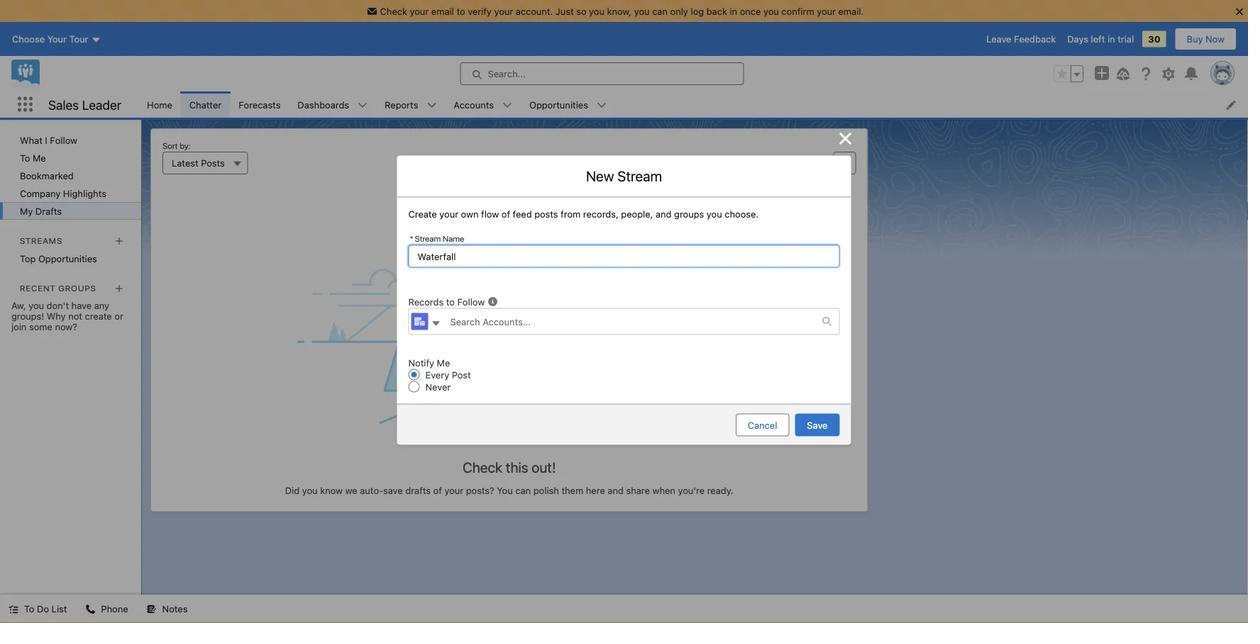 Task type: locate. For each thing, give the bounding box(es) containing it.
notify
[[408, 358, 434, 369]]

1 horizontal spatial me
[[437, 358, 450, 369]]

and inside "check this out!" status
[[608, 486, 624, 496]]

1 vertical spatial me
[[437, 358, 450, 369]]

follow right records
[[457, 297, 485, 307]]

by:
[[180, 141, 191, 150]]

0 horizontal spatial can
[[515, 486, 531, 496]]

polish
[[534, 486, 559, 496]]

when
[[653, 486, 676, 496]]

or
[[114, 311, 123, 322]]

you right "groups"
[[707, 209, 722, 220]]

you down the 'recent'
[[29, 300, 44, 311]]

0 horizontal spatial to
[[446, 297, 455, 307]]

1 horizontal spatial to
[[457, 6, 465, 16]]

1 horizontal spatial opportunities
[[529, 99, 588, 110]]

me inside what i follow to me bookmarked company highlights my drafts
[[33, 153, 46, 163]]

text default image inside notes button
[[147, 605, 157, 615]]

chatter link
[[181, 92, 230, 118]]

sort by:
[[163, 141, 191, 150]]

you inside "aw, you don't have any groups!"
[[29, 300, 44, 311]]

i
[[45, 135, 47, 145]]

0 vertical spatial me
[[33, 153, 46, 163]]

top opportunities
[[20, 253, 97, 264]]

buy now button
[[1175, 28, 1237, 50]]

None text field
[[408, 245, 840, 268]]

stream right *
[[415, 234, 441, 244]]

groups
[[674, 209, 704, 220]]

join
[[11, 322, 27, 332]]

1 vertical spatial in
[[1108, 34, 1115, 44]]

buy
[[1187, 34, 1203, 44]]

0 vertical spatial to
[[457, 6, 465, 16]]

sales
[[48, 97, 79, 112]]

0 vertical spatial can
[[652, 6, 668, 16]]

in right back
[[730, 6, 737, 16]]

recent groups
[[20, 283, 96, 293]]

why
[[47, 311, 66, 322]]

me down i
[[33, 153, 46, 163]]

in right left
[[1108, 34, 1115, 44]]

stream
[[618, 167, 662, 184], [415, 234, 441, 244]]

choose.
[[725, 209, 759, 220]]

verify
[[468, 6, 492, 16]]

what
[[20, 135, 42, 145]]

follow right i
[[50, 135, 77, 145]]

follow inside what i follow to me bookmarked company highlights my drafts
[[50, 135, 77, 145]]

your left posts?
[[445, 486, 464, 496]]

check inside status
[[463, 460, 502, 476]]

stream for new stream
[[618, 167, 662, 184]]

accounts list item
[[445, 92, 521, 118]]

1 horizontal spatial follow
[[457, 297, 485, 307]]

*
[[410, 234, 413, 244]]

1 vertical spatial follow
[[457, 297, 485, 307]]

you right once
[[764, 6, 779, 16]]

1 horizontal spatial can
[[652, 6, 668, 16]]

to left do in the left of the page
[[24, 604, 34, 615]]

chatter
[[189, 99, 222, 110]]

0 horizontal spatial stream
[[415, 234, 441, 244]]

opportunities link
[[521, 92, 597, 118]]

to
[[20, 153, 30, 163], [24, 604, 34, 615]]

email.
[[839, 6, 864, 16]]

home link
[[138, 92, 181, 118]]

text default image inside the to do list button
[[9, 605, 18, 615]]

just
[[556, 6, 574, 16]]

check up posts?
[[463, 460, 502, 476]]

highlights
[[63, 188, 106, 199]]

opportunities down search... button
[[529, 99, 588, 110]]

0 vertical spatial in
[[730, 6, 737, 16]]

to inside button
[[24, 604, 34, 615]]

1 horizontal spatial stream
[[618, 167, 662, 184]]

and right here on the left
[[608, 486, 624, 496]]

0 vertical spatial opportunities
[[529, 99, 588, 110]]

check
[[380, 6, 407, 16], [463, 460, 502, 476]]

your
[[410, 6, 429, 16], [494, 6, 513, 16], [817, 6, 836, 16], [440, 209, 459, 220], [445, 486, 464, 496]]

0 vertical spatial follow
[[50, 135, 77, 145]]

bookmarked link
[[0, 167, 141, 185]]

accounts image
[[411, 313, 428, 330]]

trial
[[1118, 34, 1134, 44]]

check left email
[[380, 6, 407, 16]]

to right records
[[446, 297, 455, 307]]

me
[[33, 153, 46, 163], [437, 358, 450, 369]]

reports link
[[376, 92, 427, 118]]

1 vertical spatial stream
[[415, 234, 441, 244]]

and
[[656, 209, 672, 220], [608, 486, 624, 496]]

can
[[652, 6, 668, 16], [515, 486, 531, 496]]

of
[[502, 209, 510, 220], [433, 486, 442, 496]]

Records to Follow text field
[[442, 309, 822, 334]]

email
[[431, 6, 454, 16]]

name
[[443, 234, 464, 244]]

and left "groups"
[[656, 209, 672, 220]]

0 vertical spatial to
[[20, 153, 30, 163]]

1 horizontal spatial of
[[502, 209, 510, 220]]

1 vertical spatial can
[[515, 486, 531, 496]]

once
[[740, 6, 761, 16]]

stream up 'people,'
[[618, 167, 662, 184]]

0 horizontal spatial check
[[380, 6, 407, 16]]

save
[[383, 486, 403, 496]]

top opportunities link
[[0, 250, 141, 268]]

1 vertical spatial and
[[608, 486, 624, 496]]

text default image
[[488, 297, 498, 307], [822, 317, 832, 327], [9, 605, 18, 615], [85, 605, 95, 615], [147, 605, 157, 615]]

0 horizontal spatial follow
[[50, 135, 77, 145]]

check for check this out!
[[463, 460, 502, 476]]

0 horizontal spatial of
[[433, 486, 442, 496]]

opportunities list item
[[521, 92, 615, 118]]

to do list
[[24, 604, 67, 615]]

follow for i
[[50, 135, 77, 145]]

records to follow
[[408, 297, 485, 307]]

to down what
[[20, 153, 30, 163]]

leave feedback
[[987, 34, 1056, 44]]

notes button
[[138, 595, 196, 624]]

inverse image
[[837, 130, 854, 147]]

me up every post
[[437, 358, 450, 369]]

text default image for to do list
[[9, 605, 18, 615]]

0 horizontal spatial me
[[33, 153, 46, 163]]

0 horizontal spatial and
[[608, 486, 624, 496]]

sales leader
[[48, 97, 121, 112]]

list containing home
[[138, 92, 1248, 118]]

feed
[[513, 209, 532, 220]]

you
[[589, 6, 605, 16], [634, 6, 650, 16], [764, 6, 779, 16], [707, 209, 722, 220], [29, 300, 44, 311], [302, 486, 318, 496]]

text default image inside phone button
[[85, 605, 95, 615]]

1 horizontal spatial check
[[463, 460, 502, 476]]

of right flow
[[502, 209, 510, 220]]

to right email
[[457, 6, 465, 16]]

text default image
[[431, 319, 441, 329]]

0 horizontal spatial in
[[730, 6, 737, 16]]

stream for * stream name
[[415, 234, 441, 244]]

1 vertical spatial check
[[463, 460, 502, 476]]

can left only
[[652, 6, 668, 16]]

you right "did"
[[302, 486, 318, 496]]

1 vertical spatial to
[[24, 604, 34, 615]]

0 horizontal spatial opportunities
[[38, 253, 97, 264]]

your inside "check this out!" status
[[445, 486, 464, 496]]

you right so
[[589, 6, 605, 16]]

records,
[[583, 209, 619, 220]]

to do list button
[[0, 595, 76, 624]]

own
[[461, 209, 479, 220]]

company
[[20, 188, 61, 199]]

of right drafts
[[433, 486, 442, 496]]

check this out! status
[[157, 425, 862, 497]]

confirm
[[782, 6, 815, 16]]

create
[[85, 311, 112, 322]]

to
[[457, 6, 465, 16], [446, 297, 455, 307]]

sort
[[163, 141, 178, 150]]

cancel
[[748, 420, 777, 431]]

back
[[707, 6, 727, 16]]

list
[[138, 92, 1248, 118]]

0 vertical spatial and
[[656, 209, 672, 220]]

from
[[561, 209, 581, 220]]

1 horizontal spatial and
[[656, 209, 672, 220]]

list
[[52, 604, 67, 615]]

opportunities up the recent groups
[[38, 253, 97, 264]]

dashboards
[[298, 99, 349, 110]]

groups
[[58, 283, 96, 293]]

1 vertical spatial of
[[433, 486, 442, 496]]

what i follow link
[[0, 131, 141, 149]]

can right 'you'
[[515, 486, 531, 496]]

people,
[[621, 209, 653, 220]]

group
[[1054, 65, 1084, 82]]

new stream
[[586, 167, 662, 184]]

in
[[730, 6, 737, 16], [1108, 34, 1115, 44]]

notify me
[[408, 358, 450, 369]]

0 vertical spatial check
[[380, 6, 407, 16]]

0 vertical spatial stream
[[618, 167, 662, 184]]

feedback
[[1014, 34, 1056, 44]]

dashboards link
[[289, 92, 358, 118]]



Task type: vqa. For each thing, say whether or not it's contained in the screenshot.
My Drafts link
yes



Task type: describe. For each thing, give the bounding box(es) containing it.
what i follow to me bookmarked company highlights my drafts
[[20, 135, 106, 216]]

create
[[408, 209, 437, 220]]

0 vertical spatial of
[[502, 209, 510, 220]]

1 vertical spatial to
[[446, 297, 455, 307]]

save button
[[795, 414, 840, 437]]

save
[[807, 420, 828, 431]]

you
[[497, 486, 513, 496]]

ready.
[[707, 486, 734, 496]]

cancel button
[[736, 414, 789, 437]]

don't
[[47, 300, 69, 311]]

check this out!
[[463, 460, 556, 476]]

records
[[408, 297, 444, 307]]

leave
[[987, 34, 1012, 44]]

forecasts
[[239, 99, 281, 110]]

here
[[586, 486, 605, 496]]

never
[[425, 382, 451, 393]]

posts?
[[466, 486, 494, 496]]

days
[[1068, 34, 1089, 44]]

drafts
[[405, 486, 431, 496]]

of inside "check this out!" status
[[433, 486, 442, 496]]

leave feedback link
[[987, 34, 1056, 44]]

now?
[[55, 322, 77, 332]]

follow for to
[[457, 297, 485, 307]]

did you know we auto-save drafts of your posts? you can polish them here and share when you're ready.
[[285, 486, 734, 496]]

every
[[425, 370, 449, 380]]

your left 'own'
[[440, 209, 459, 220]]

to inside what i follow to me bookmarked company highlights my drafts
[[20, 153, 30, 163]]

account.
[[516, 6, 553, 16]]

recent groups link
[[20, 283, 96, 293]]

aw, you don't have any groups!
[[11, 300, 109, 322]]

phone
[[101, 604, 128, 615]]

know,
[[607, 6, 632, 16]]

search...
[[488, 69, 526, 79]]

recent
[[20, 283, 56, 293]]

them
[[562, 486, 584, 496]]

phone button
[[77, 595, 137, 624]]

top
[[20, 253, 36, 264]]

my drafts link
[[0, 202, 141, 220]]

some
[[29, 322, 52, 332]]

30
[[1148, 34, 1161, 44]]

text default image for notes
[[147, 605, 157, 615]]

we
[[345, 486, 357, 496]]

why not create or join some now?
[[11, 311, 123, 332]]

can inside "check this out!" status
[[515, 486, 531, 496]]

accounts link
[[445, 92, 502, 118]]

any
[[94, 300, 109, 311]]

aw,
[[11, 300, 26, 311]]

you right know,
[[634, 6, 650, 16]]

check your email to verify your account. just so you know, you can only log back in once you confirm your email.
[[380, 6, 864, 16]]

your right verify
[[494, 6, 513, 16]]

days left in trial
[[1068, 34, 1134, 44]]

so
[[576, 6, 587, 16]]

know
[[320, 486, 343, 496]]

posts
[[535, 209, 558, 220]]

1 horizontal spatial in
[[1108, 34, 1115, 44]]

groups!
[[11, 311, 44, 322]]

you inside "check this out!" status
[[302, 486, 318, 496]]

1 vertical spatial opportunities
[[38, 253, 97, 264]]

now
[[1206, 34, 1225, 44]]

drafts
[[35, 206, 62, 216]]

to me link
[[0, 149, 141, 167]]

dashboards list item
[[289, 92, 376, 118]]

reports list item
[[376, 92, 445, 118]]

search... button
[[460, 63, 744, 85]]

check for check your email to verify your account. just so you know, you can only log back in once you confirm your email.
[[380, 6, 407, 16]]

opportunities inside list item
[[529, 99, 588, 110]]

every post
[[425, 370, 471, 380]]

post
[[452, 370, 471, 380]]

bookmarked
[[20, 170, 74, 181]]

log
[[691, 6, 704, 16]]

text default image for phone
[[85, 605, 95, 615]]

auto-
[[360, 486, 383, 496]]

notes
[[162, 604, 188, 615]]

do
[[37, 604, 49, 615]]

did
[[285, 486, 300, 496]]

left
[[1091, 34, 1105, 44]]

new
[[586, 167, 614, 184]]

leader
[[82, 97, 121, 112]]

flow
[[481, 209, 499, 220]]

your left email
[[410, 6, 429, 16]]

your left the email. on the top of page
[[817, 6, 836, 16]]

my
[[20, 206, 33, 216]]

not
[[68, 311, 82, 322]]

share
[[626, 486, 650, 496]]

only
[[670, 6, 688, 16]]



